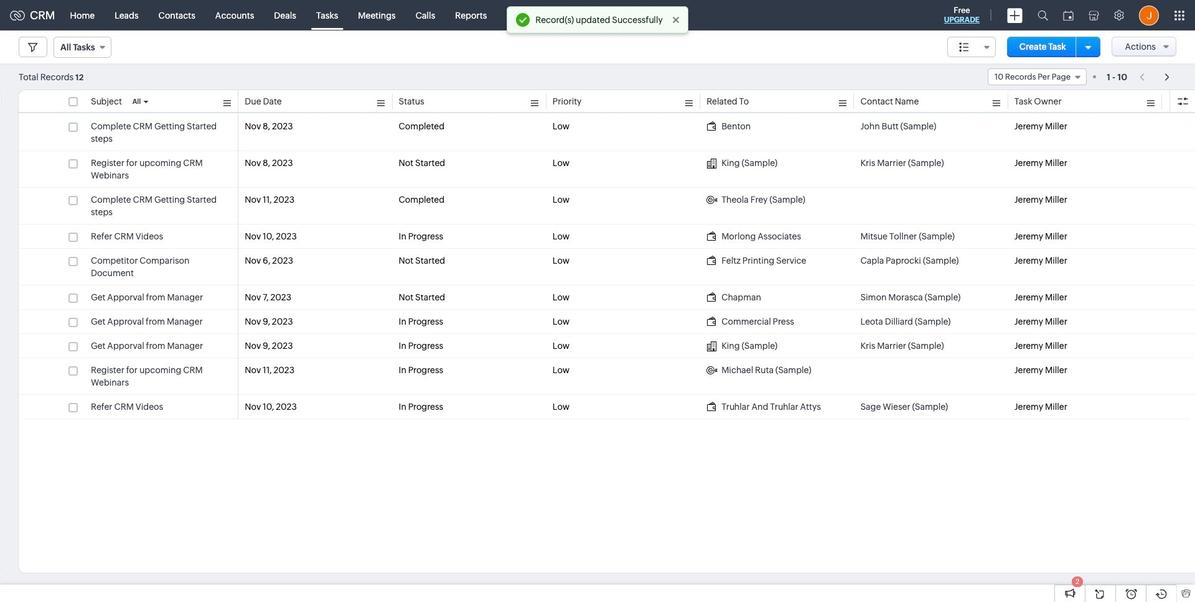 Task type: describe. For each thing, give the bounding box(es) containing it.
size image
[[960, 42, 970, 53]]

search image
[[1038, 10, 1049, 21]]

search element
[[1031, 0, 1056, 31]]

profile image
[[1140, 5, 1160, 25]]

create menu element
[[1000, 0, 1031, 30]]

logo image
[[10, 10, 25, 20]]

profile element
[[1132, 0, 1167, 30]]



Task type: vqa. For each thing, say whether or not it's contained in the screenshot.
'Accounts' link on the left of page
no



Task type: locate. For each thing, give the bounding box(es) containing it.
none field size
[[948, 37, 997, 57]]

None field
[[54, 37, 111, 58], [948, 37, 997, 57], [989, 69, 1088, 85], [54, 37, 111, 58], [989, 69, 1088, 85]]

calendar image
[[1064, 10, 1075, 20]]

row group
[[19, 115, 1196, 420]]

create menu image
[[1008, 8, 1023, 23]]



